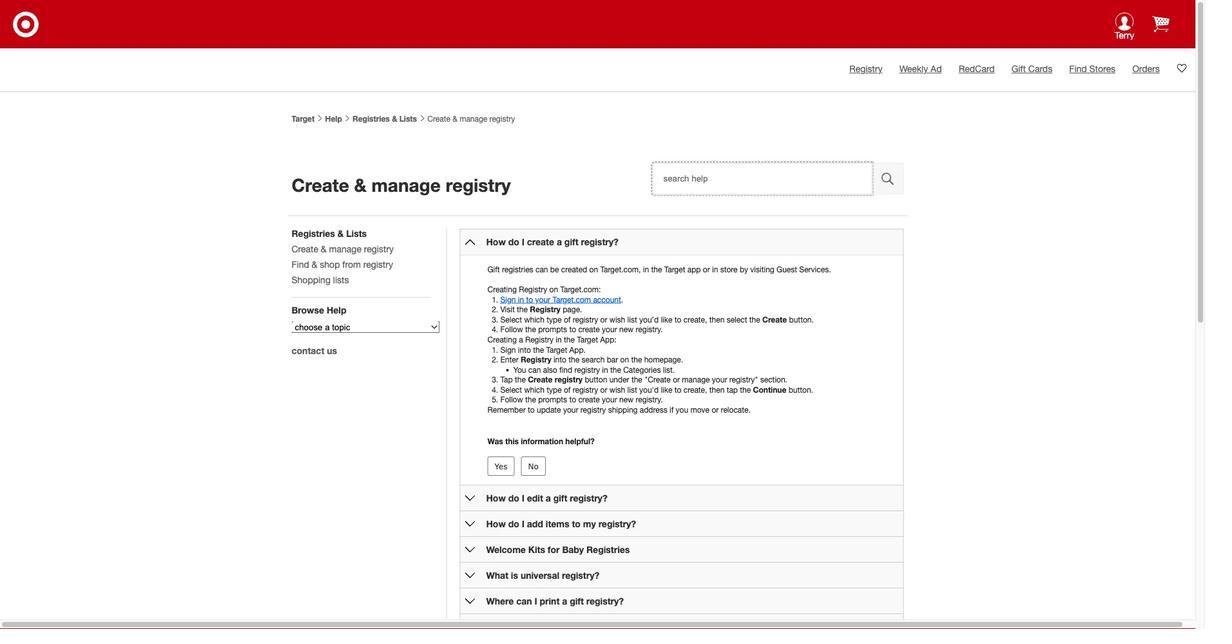 Task type: vqa. For each thing, say whether or not it's contained in the screenshot.
the topmost then
yes



Task type: locate. For each thing, give the bounding box(es) containing it.
can inside 'creating registry on target.com: sign in to your target.com account . visit the registry page. select which type of registry or wish list you'd like to create, then select the create button. follow the prompts to create your new registry. creating a registry in the target app: sign into the target app. enter registry into the search bar on the homepage. you can also find registry in the categories list. tap the create registry button under the "create or manage your registry" section. select which type of registry or wish list you'd like to create, then tap the continue button. follow the prompts to create your new registry. remember to update your registry shipping address if you move or relocate.'
[[528, 365, 541, 374]]

lists inside registries & lists create & manage registry find & shop from registry shopping lists
[[346, 228, 367, 239]]

.
[[621, 295, 623, 304]]

circle arrow e image
[[465, 493, 475, 504], [465, 571, 475, 581], [465, 596, 475, 607]]

1 horizontal spatial into
[[554, 355, 567, 364]]

gift right edit
[[553, 493, 568, 504]]

"create
[[645, 375, 671, 385]]

1 vertical spatial on
[[549, 285, 558, 294]]

1 vertical spatial create,
[[684, 386, 707, 395]]

None image field
[[873, 163, 904, 195]]

0 vertical spatial create,
[[684, 315, 707, 324]]

registry? up my
[[570, 493, 608, 504]]

registry"
[[729, 375, 758, 385]]

list left 'you'd'
[[628, 315, 637, 324]]

None submit
[[488, 457, 515, 476], [521, 457, 546, 476], [488, 457, 515, 476], [521, 457, 546, 476]]

registry
[[490, 114, 515, 123], [446, 174, 511, 196], [364, 244, 394, 254], [363, 259, 393, 270], [573, 315, 598, 324], [575, 365, 600, 374], [555, 375, 583, 385], [573, 386, 598, 395], [581, 406, 606, 415]]

0 vertical spatial button.
[[789, 315, 814, 324]]

&
[[392, 114, 397, 123], [453, 114, 458, 123], [354, 174, 367, 196], [338, 228, 344, 239], [321, 244, 327, 254], [312, 259, 317, 270]]

0 vertical spatial then
[[710, 315, 725, 324]]

like right 'you'd'
[[661, 315, 673, 324]]

circle arrow e image
[[465, 519, 475, 529], [465, 545, 475, 555]]

0 horizontal spatial on
[[549, 285, 558, 294]]

sign up visit
[[501, 295, 516, 304]]

2 vertical spatial how
[[486, 519, 506, 529]]

on up sign in to your target.com account link
[[549, 285, 558, 294]]

create,
[[684, 315, 707, 324], [684, 386, 707, 395]]

registries inside registries & lists create & manage registry find & shop from registry shopping lists
[[292, 228, 335, 239]]

2 then from the top
[[710, 386, 725, 395]]

3 do from the top
[[508, 519, 519, 529]]

2 of from the top
[[564, 386, 571, 395]]

wish
[[610, 315, 625, 324], [610, 386, 625, 395]]

0 vertical spatial into
[[518, 345, 531, 354]]

0 horizontal spatial find
[[292, 259, 309, 270]]

sign in to your target.com account link
[[501, 295, 621, 304]]

is
[[511, 570, 518, 581]]

to down 'registries'
[[526, 295, 533, 304]]

2 like from the top
[[661, 386, 673, 395]]

the up categories
[[631, 355, 642, 364]]

1 vertical spatial registry.
[[636, 396, 663, 405]]

list
[[628, 315, 637, 324], [628, 386, 637, 395]]

print
[[540, 596, 560, 607]]

0 vertical spatial lists
[[399, 114, 417, 123]]

in left store
[[712, 265, 718, 274]]

1 vertical spatial wish
[[610, 386, 625, 395]]

0 vertical spatial follow
[[501, 325, 523, 334]]

1 vertical spatial like
[[661, 386, 673, 395]]

i left 'print'
[[535, 596, 537, 607]]

the down categories
[[632, 375, 643, 385]]

registries up shop
[[292, 228, 335, 239]]

2 new from the top
[[619, 396, 634, 405]]

the up also
[[533, 345, 544, 354]]

kits
[[528, 545, 545, 555]]

1 horizontal spatial gift
[[1012, 63, 1026, 74]]

favorites image
[[1177, 63, 1187, 73]]

on right created
[[589, 265, 598, 274]]

3 circle arrow e image from the top
[[465, 596, 475, 607]]

or down the button at bottom
[[600, 386, 608, 395]]

where
[[486, 596, 514, 607]]

help
[[325, 114, 342, 123], [327, 305, 346, 316]]

registry? up target.com,
[[581, 237, 619, 248]]

0 vertical spatial circle arrow e image
[[465, 493, 475, 504]]

i for add
[[522, 519, 525, 529]]

1 vertical spatial follow
[[501, 396, 523, 405]]

1 follow from the top
[[501, 325, 523, 334]]

welcome kits for baby registries link
[[486, 545, 630, 555]]

1 of from the top
[[564, 315, 571, 324]]

find
[[1070, 63, 1087, 74], [292, 259, 309, 270]]

1 vertical spatial then
[[710, 386, 725, 395]]

1 vertical spatial help
[[327, 305, 346, 316]]

gift for gift cards
[[1012, 63, 1026, 74]]

can right you
[[528, 365, 541, 374]]

0 vertical spatial sign
[[501, 295, 516, 304]]

weekly
[[900, 63, 928, 74]]

registry?
[[581, 237, 619, 248], [570, 493, 608, 504], [599, 519, 636, 529], [562, 570, 600, 581], [586, 596, 624, 607]]

the right target.com,
[[651, 265, 662, 274]]

select
[[501, 315, 522, 324], [501, 386, 522, 395]]

icon image
[[1115, 12, 1134, 31]]

1 vertical spatial of
[[564, 386, 571, 395]]

was this information helpful?
[[488, 437, 595, 446]]

button. right continue
[[789, 386, 813, 395]]

0 horizontal spatial registries
[[292, 228, 335, 239]]

2 do from the top
[[508, 493, 519, 504]]

registry? right 'print'
[[586, 596, 624, 607]]

i left edit
[[522, 493, 525, 504]]

how
[[486, 237, 506, 248], [486, 493, 506, 504], [486, 519, 506, 529]]

can
[[536, 265, 548, 274], [528, 365, 541, 374], [516, 596, 532, 607]]

registry? for how do i edit a gift registry?
[[570, 493, 608, 504]]

manage inside 'creating registry on target.com: sign in to your target.com account . visit the registry page. select which type of registry or wish list you'd like to create, then select the create button. follow the prompts to create your new registry. creating a registry in the target app: sign into the target app. enter registry into the search bar on the homepage. you can also find registry in the categories list. tap the create registry button under the "create or manage your registry" section. select which type of registry or wish list you'd like to create, then tap the continue button. follow the prompts to create your new registry. remember to update your registry shipping address if you move or relocate.'
[[682, 375, 710, 385]]

to right 'you'd'
[[675, 315, 682, 324]]

sign
[[501, 295, 516, 304], [501, 345, 516, 354]]

wish down under
[[610, 386, 625, 395]]

2 which from the top
[[524, 386, 545, 395]]

1 vertical spatial find
[[292, 259, 309, 270]]

gift up created
[[565, 237, 579, 248]]

welcome
[[486, 545, 526, 555]]

2 vertical spatial on
[[620, 355, 629, 364]]

create
[[428, 114, 451, 123], [292, 174, 349, 196], [292, 244, 318, 254], [763, 315, 787, 324], [528, 375, 553, 385]]

sign up enter
[[501, 345, 516, 354]]

select down visit
[[501, 315, 522, 324]]

2 how from the top
[[486, 493, 506, 504]]

0 vertical spatial new
[[619, 325, 634, 334]]

0 vertical spatial like
[[661, 315, 673, 324]]

gift cards link
[[1012, 63, 1053, 74]]

my target.com shopping cart image
[[1152, 15, 1170, 32]]

into up enter
[[518, 345, 531, 354]]

shopping lists link
[[292, 275, 349, 285]]

the down bar
[[610, 365, 621, 374]]

registry.
[[636, 325, 663, 334], [636, 396, 663, 405]]

0 vertical spatial which
[[524, 315, 545, 324]]

0 vertical spatial registry.
[[636, 325, 663, 334]]

1 new from the top
[[619, 325, 634, 334]]

page.
[[563, 305, 582, 314]]

1 list from the top
[[628, 315, 637, 324]]

3 how from the top
[[486, 519, 506, 529]]

1 vertical spatial do
[[508, 493, 519, 504]]

which down sign in to your target.com account link
[[524, 315, 545, 324]]

follow up remember
[[501, 396, 523, 405]]

create up be
[[527, 237, 554, 248]]

target left app.
[[546, 345, 567, 354]]

how do i create a gift registry?
[[486, 237, 619, 248]]

how left edit
[[486, 493, 506, 504]]

circle arrow e image for where can i print a gift registry?
[[465, 596, 475, 607]]

0 vertical spatial circle arrow e image
[[465, 519, 475, 529]]

you'd
[[639, 386, 659, 395]]

1 vertical spatial how
[[486, 493, 506, 504]]

1 create, from the top
[[684, 315, 707, 324]]

create & manage registry
[[425, 114, 515, 123], [292, 174, 511, 196]]

new down . at right top
[[619, 325, 634, 334]]

1 circle arrow e image from the top
[[465, 493, 475, 504]]

find stores
[[1070, 63, 1116, 74]]

help inside navigation
[[327, 305, 346, 316]]

registries
[[353, 114, 390, 123], [292, 228, 335, 239], [587, 545, 630, 555]]

gift
[[1012, 63, 1026, 74], [488, 265, 500, 274]]

2 prompts from the top
[[538, 396, 567, 405]]

by
[[740, 265, 748, 274]]

your right update
[[563, 406, 578, 415]]

1 vertical spatial into
[[554, 355, 567, 364]]

then left tap
[[710, 386, 725, 395]]

button. down services.
[[789, 315, 814, 324]]

1 vertical spatial circle arrow e image
[[465, 571, 475, 581]]

prompts down page.
[[538, 325, 567, 334]]

you'd
[[639, 315, 659, 324]]

how do i edit a gift registry?
[[486, 493, 608, 504]]

1 vertical spatial gift
[[553, 493, 568, 504]]

the right select
[[749, 315, 760, 324]]

find left 'stores'
[[1070, 63, 1087, 74]]

0 vertical spatial gift
[[565, 237, 579, 248]]

2 horizontal spatial registries
[[587, 545, 630, 555]]

creating up enter
[[488, 335, 517, 344]]

how up "welcome"
[[486, 519, 506, 529]]

registry. down 'you'd'
[[636, 396, 663, 405]]

i
[[522, 237, 525, 248], [522, 493, 525, 504], [522, 519, 525, 529], [535, 596, 537, 607]]

2 circle arrow e image from the top
[[465, 545, 475, 555]]

1 do from the top
[[508, 237, 519, 248]]

terry
[[1115, 30, 1135, 41]]

create up app.
[[578, 325, 600, 334]]

of down find
[[564, 386, 571, 395]]

follow down visit
[[501, 325, 523, 334]]

the down registry"
[[740, 386, 751, 395]]

welcome kits for baby registries
[[486, 545, 630, 555]]

0 vertical spatial how
[[486, 237, 506, 248]]

0 vertical spatial of
[[564, 315, 571, 324]]

new up shipping
[[619, 396, 634, 405]]

2 list from the top
[[628, 386, 637, 395]]

1 vertical spatial select
[[501, 386, 522, 395]]

0 vertical spatial registries
[[353, 114, 390, 123]]

1 horizontal spatial registries
[[353, 114, 390, 123]]

section.
[[760, 375, 788, 385]]

2 vertical spatial registries
[[587, 545, 630, 555]]

0 vertical spatial on
[[589, 265, 598, 274]]

circle arrow e image for what is universal registry?
[[465, 571, 475, 581]]

in right target.com,
[[643, 265, 649, 274]]

navigation containing registries & lists
[[292, 228, 440, 487]]

a up you
[[519, 335, 523, 344]]

to left my
[[572, 519, 581, 529]]

into
[[518, 345, 531, 354], [554, 355, 567, 364]]

1 vertical spatial circle arrow e image
[[465, 545, 475, 555]]

0 vertical spatial prompts
[[538, 325, 567, 334]]

for
[[548, 545, 560, 555]]

then left select
[[710, 315, 725, 324]]

from
[[342, 259, 361, 270]]

1 vertical spatial registries
[[292, 228, 335, 239]]

0 vertical spatial type
[[547, 315, 562, 324]]

2 circle arrow e image from the top
[[465, 571, 475, 581]]

0 vertical spatial do
[[508, 237, 519, 248]]

gift left cards
[[1012, 63, 1026, 74]]

weekly ad link
[[900, 63, 942, 74]]

2 creating from the top
[[488, 335, 517, 344]]

list down under
[[628, 386, 637, 395]]

registries down my
[[587, 545, 630, 555]]

prompts up update
[[538, 396, 567, 405]]

registries right help link
[[353, 114, 390, 123]]

1 vertical spatial can
[[528, 365, 541, 374]]

registries
[[502, 265, 533, 274]]

my
[[583, 519, 596, 529]]

create down the button at bottom
[[578, 396, 600, 405]]

registry link
[[850, 63, 883, 74]]

1 vertical spatial creating
[[488, 335, 517, 344]]

1 vertical spatial which
[[524, 386, 545, 395]]

you
[[513, 365, 526, 374]]

in
[[643, 265, 649, 274], [712, 265, 718, 274], [518, 295, 524, 304], [556, 335, 562, 344], [602, 365, 608, 374]]

0 horizontal spatial into
[[518, 345, 531, 354]]

do for create
[[508, 237, 519, 248]]

the up app.
[[564, 335, 575, 344]]

1 vertical spatial type
[[547, 386, 562, 395]]

a for print
[[562, 596, 567, 607]]

2 vertical spatial do
[[508, 519, 519, 529]]

find stores link
[[1070, 63, 1116, 74]]

or
[[703, 265, 710, 274], [600, 315, 608, 324], [673, 375, 680, 385], [600, 386, 608, 395], [712, 406, 719, 415]]

do left edit
[[508, 493, 519, 504]]

do
[[508, 237, 519, 248], [508, 493, 519, 504], [508, 519, 519, 529]]

registry
[[850, 63, 883, 74], [519, 285, 547, 294], [530, 305, 561, 314], [525, 335, 554, 344], [521, 355, 552, 364]]

select down tap
[[501, 386, 522, 395]]

how right circle arrow s icon
[[486, 237, 506, 248]]

1 how from the top
[[486, 237, 506, 248]]

creating
[[488, 285, 517, 294], [488, 335, 517, 344]]

contact us
[[292, 345, 337, 356]]

a
[[557, 237, 562, 248], [519, 335, 523, 344], [546, 493, 551, 504], [562, 596, 567, 607]]

manage
[[460, 114, 487, 123], [372, 174, 441, 196], [329, 244, 362, 254], [682, 375, 710, 385]]

create, up move
[[684, 386, 707, 395]]

can left be
[[536, 265, 548, 274]]

a right edit
[[546, 493, 551, 504]]

target.com:
[[560, 285, 601, 294]]

0 vertical spatial create & manage registry
[[425, 114, 515, 123]]

0 vertical spatial select
[[501, 315, 522, 324]]

what
[[486, 570, 509, 581]]

the down you
[[515, 375, 526, 385]]

0 vertical spatial list
[[628, 315, 637, 324]]

target.com
[[553, 295, 591, 304]]

0 vertical spatial gift
[[1012, 63, 1026, 74]]

1 vertical spatial gift
[[488, 265, 500, 274]]

find up shopping
[[292, 259, 309, 270]]

gift left 'registries'
[[488, 265, 500, 274]]

gift
[[565, 237, 579, 248], [553, 493, 568, 504], [570, 596, 584, 607]]

of
[[564, 315, 571, 324], [564, 386, 571, 395]]

create
[[527, 237, 554, 248], [578, 325, 600, 334], [578, 396, 600, 405]]

creating up visit
[[488, 285, 517, 294]]

target.com,
[[600, 265, 641, 274]]

1 vertical spatial list
[[628, 386, 637, 395]]

1 vertical spatial lists
[[346, 228, 367, 239]]

gift right 'print'
[[570, 596, 584, 607]]

1 circle arrow e image from the top
[[465, 519, 475, 529]]

do up 'registries'
[[508, 237, 519, 248]]

2 vertical spatial circle arrow e image
[[465, 596, 475, 607]]

2 vertical spatial gift
[[570, 596, 584, 607]]

0 vertical spatial wish
[[610, 315, 625, 324]]

type
[[547, 315, 562, 324], [547, 386, 562, 395]]

wish down . at right top
[[610, 315, 625, 324]]

on right bar
[[620, 355, 629, 364]]

navigation
[[292, 228, 440, 487]]

which up update
[[524, 386, 545, 395]]

1 vertical spatial sign
[[501, 345, 516, 354]]

i left 'add'
[[522, 519, 525, 529]]

0 vertical spatial creating
[[488, 285, 517, 294]]

cards
[[1029, 63, 1053, 74]]

your up app:
[[602, 325, 617, 334]]

do left 'add'
[[508, 519, 519, 529]]

i for create
[[522, 237, 525, 248]]

1 horizontal spatial on
[[589, 265, 598, 274]]

homepage.
[[644, 355, 683, 364]]

0 horizontal spatial gift
[[488, 265, 500, 274]]

target link
[[292, 114, 315, 123]]

2 sign from the top
[[501, 345, 516, 354]]

1 horizontal spatial lists
[[399, 114, 417, 123]]

0 horizontal spatial lists
[[346, 228, 367, 239]]

help right browse at the left
[[327, 305, 346, 316]]

1 vertical spatial new
[[619, 396, 634, 405]]

2 wish from the top
[[610, 386, 625, 395]]

0 vertical spatial find
[[1070, 63, 1087, 74]]

1 vertical spatial prompts
[[538, 396, 567, 405]]

a up be
[[557, 237, 562, 248]]

your up tap
[[712, 375, 727, 385]]

of down page.
[[564, 315, 571, 324]]

gift for gift registries can be created on target.com, in the target app or in store by visiting guest services.
[[488, 265, 500, 274]]

create, left select
[[684, 315, 707, 324]]



Task type: describe. For each thing, give the bounding box(es) containing it.
visiting
[[751, 265, 775, 274]]

the right visit
[[517, 305, 528, 314]]

gift cards
[[1012, 63, 1053, 74]]

information
[[521, 437, 563, 446]]

1 registry. from the top
[[636, 325, 663, 334]]

store
[[720, 265, 738, 274]]

where can i print a gift registry? link
[[486, 596, 624, 607]]

0 vertical spatial create
[[527, 237, 554, 248]]

remember
[[488, 406, 526, 415]]

a for edit
[[546, 493, 551, 504]]

the up you
[[525, 325, 536, 334]]

manage inside registries & lists create & manage registry find & shop from registry shopping lists
[[329, 244, 362, 254]]

you
[[676, 406, 688, 415]]

what is universal registry? link
[[486, 570, 600, 581]]

gift registries can be created on target.com, in the target app or in store by visiting guest services.
[[488, 265, 831, 274]]

creating registry on target.com: sign in to your target.com account . visit the registry page. select which type of registry or wish list you'd like to create, then select the create button. follow the prompts to create your new registry. creating a registry in the target app: sign into the target app. enter registry into the search bar on the homepage. you can also find registry in the categories list. tap the create registry button under the "create or manage your registry" section. select which type of registry or wish list you'd like to create, then tap the continue button. follow the prompts to create your new registry. remember to update your registry shipping address if you move or relocate.
[[488, 285, 814, 415]]

do for edit
[[508, 493, 519, 504]]

app.
[[569, 345, 586, 354]]

orders link
[[1133, 63, 1160, 74]]

under
[[610, 375, 629, 385]]

circle arrow s image
[[465, 237, 475, 248]]

ad
[[931, 63, 942, 74]]

your up shipping
[[602, 396, 617, 405]]

lists for registries & lists create & manage registry find & shop from registry shopping lists
[[346, 228, 367, 239]]

move
[[691, 406, 710, 415]]

address
[[640, 406, 668, 415]]

to up you
[[675, 386, 682, 395]]

to down page.
[[569, 325, 576, 334]]

1 wish from the top
[[610, 315, 625, 324]]

list.
[[663, 365, 675, 374]]

select
[[727, 315, 747, 324]]

us
[[327, 345, 337, 356]]

2 vertical spatial can
[[516, 596, 532, 607]]

find
[[560, 365, 572, 374]]

or down account
[[600, 315, 608, 324]]

search
[[582, 355, 605, 364]]

circle arrow e image for how do i add items to my registry?
[[465, 519, 475, 529]]

be
[[550, 265, 559, 274]]

how do i edit a gift registry? link
[[486, 493, 608, 504]]

1 select from the top
[[501, 315, 522, 324]]

i for print
[[535, 596, 537, 607]]

1 vertical spatial button.
[[789, 386, 813, 395]]

visit
[[501, 305, 515, 314]]

registry? for where can i print a gift registry?
[[586, 596, 624, 607]]

create inside registries & lists create & manage registry find & shop from registry shopping lists
[[292, 244, 318, 254]]

0 vertical spatial help
[[325, 114, 342, 123]]

relocate.
[[721, 406, 751, 415]]

registries for registries & lists create & manage registry find & shop from registry shopping lists
[[292, 228, 335, 239]]

how for how do i add items to my registry?
[[486, 519, 506, 529]]

1 type from the top
[[547, 315, 562, 324]]

or right move
[[712, 406, 719, 415]]

to left update
[[528, 406, 535, 415]]

2 select from the top
[[501, 386, 522, 395]]

2 horizontal spatial on
[[620, 355, 629, 364]]

lists for registries & lists
[[399, 114, 417, 123]]

how for how do i create a gift registry?
[[486, 237, 506, 248]]

in down 'registries'
[[518, 295, 524, 304]]

or down list.
[[673, 375, 680, 385]]

2 type from the top
[[547, 386, 562, 395]]

registries & lists create & manage registry find & shop from registry shopping lists
[[292, 228, 394, 285]]

registry? right my
[[599, 519, 636, 529]]

gift for print
[[570, 596, 584, 607]]

stores
[[1090, 63, 1116, 74]]

1 prompts from the top
[[538, 325, 567, 334]]

update
[[537, 406, 561, 415]]

was
[[488, 437, 503, 446]]

circle arrow e image for welcome kits for baby registries
[[465, 545, 475, 555]]

helpful?
[[566, 437, 595, 446]]

app
[[688, 265, 701, 274]]

a for create
[[557, 237, 562, 248]]

target.com home image
[[13, 12, 39, 37]]

a inside 'creating registry on target.com: sign in to your target.com account . visit the registry page. select which type of registry or wish list you'd like to create, then select the create button. follow the prompts to create your new registry. creating a registry in the target app: sign into the target app. enter registry into the search bar on the homepage. you can also find registry in the categories list. tap the create registry button under the "create or manage your registry" section. select which type of registry or wish list you'd like to create, then tap the continue button. follow the prompts to create your new registry. remember to update your registry shipping address if you move or relocate.'
[[519, 335, 523, 344]]

this
[[505, 437, 519, 446]]

what is universal registry?
[[486, 570, 600, 581]]

registry? down baby
[[562, 570, 600, 581]]

find inside registries & lists create & manage registry find & shop from registry shopping lists
[[292, 259, 309, 270]]

target left help link
[[292, 114, 315, 123]]

terry link
[[1105, 12, 1144, 49]]

items
[[546, 519, 570, 529]]

target up app.
[[577, 335, 598, 344]]

the down app.
[[569, 355, 580, 364]]

how for how do i edit a gift registry?
[[486, 493, 506, 504]]

i for edit
[[522, 493, 525, 504]]

gift for create
[[565, 237, 579, 248]]

tap
[[501, 375, 513, 385]]

1 creating from the top
[[488, 285, 517, 294]]

registry? for how do i create a gift registry?
[[581, 237, 619, 248]]

2 registry. from the top
[[636, 396, 663, 405]]

0 vertical spatial can
[[536, 265, 548, 274]]

the up remember
[[525, 396, 536, 405]]

orders
[[1133, 63, 1160, 74]]

tap
[[727, 386, 738, 395]]

target left app
[[664, 265, 685, 274]]

lists
[[333, 275, 349, 285]]

1 then from the top
[[710, 315, 725, 324]]

2 vertical spatial create
[[578, 396, 600, 405]]

also
[[543, 365, 557, 374]]

account
[[593, 295, 621, 304]]

contact us link
[[292, 345, 337, 356]]

1 which from the top
[[524, 315, 545, 324]]

1 vertical spatial create
[[578, 325, 600, 334]]

1 like from the top
[[661, 315, 673, 324]]

1 vertical spatial create & manage registry
[[292, 174, 511, 196]]

where can i print a gift registry?
[[486, 596, 624, 607]]

button
[[585, 375, 607, 385]]

or right app
[[703, 265, 710, 274]]

weekly ad
[[900, 63, 942, 74]]

2 create, from the top
[[684, 386, 707, 395]]

1 horizontal spatial find
[[1070, 63, 1087, 74]]

created
[[561, 265, 587, 274]]

find & shop from registry link
[[292, 259, 393, 270]]

continue
[[753, 386, 787, 395]]

baby
[[562, 545, 584, 555]]

app:
[[600, 335, 617, 344]]

registries & lists link
[[353, 114, 417, 123]]

in up find
[[556, 335, 562, 344]]

services.
[[800, 265, 831, 274]]

bar
[[607, 355, 618, 364]]

1 sign from the top
[[501, 295, 516, 304]]

circle arrow e image for how do i edit a gift registry?
[[465, 493, 475, 504]]

do for add
[[508, 519, 519, 529]]

add
[[527, 519, 543, 529]]

universal
[[521, 570, 560, 581]]

categories
[[623, 365, 661, 374]]

your left target.com
[[535, 295, 551, 304]]

redcard
[[959, 63, 995, 74]]

how do i create a gift registry? link
[[486, 237, 619, 248]]

edit
[[527, 493, 543, 504]]

how do i add items to my registry?
[[486, 519, 636, 529]]

gift for edit
[[553, 493, 568, 504]]

2 follow from the top
[[501, 396, 523, 405]]

to down find
[[569, 396, 576, 405]]

registries for registries & lists
[[353, 114, 390, 123]]

shipping
[[608, 406, 638, 415]]

browse
[[292, 305, 324, 316]]

enter
[[501, 355, 519, 364]]

contact
[[292, 345, 324, 356]]

in down bar
[[602, 365, 608, 374]]

shopping
[[292, 275, 331, 285]]

redcard link
[[959, 63, 995, 74]]

search help text field
[[653, 163, 873, 195]]



